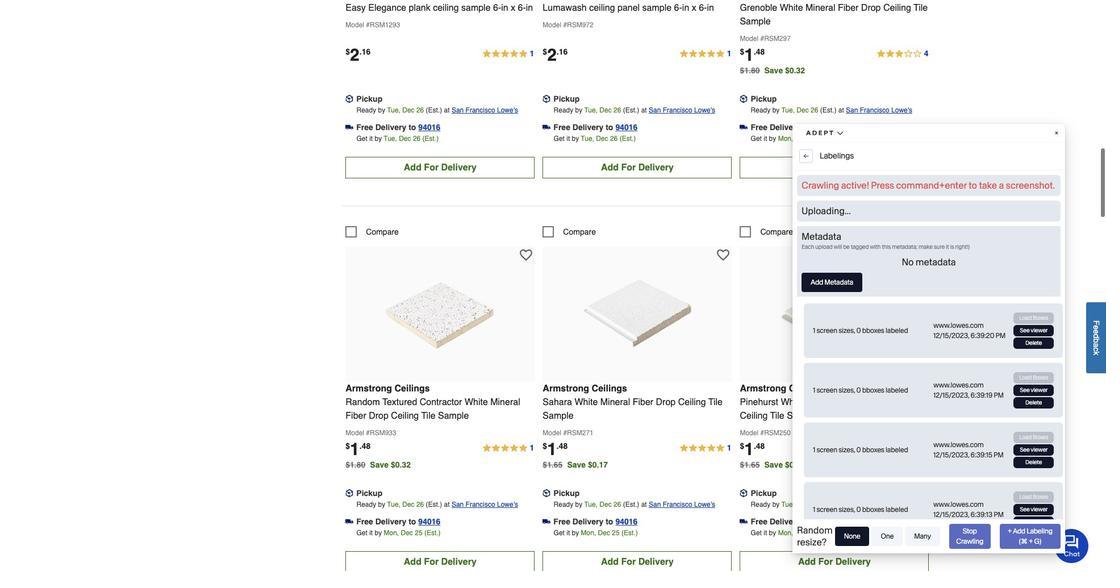 Task type: describe. For each thing, give the bounding box(es) containing it.
.48 for actual price $1.48 element below the model # rsm250
[[754, 442, 765, 451]]

save down rsm933
[[370, 460, 389, 469]]

x inside lumawash ceiling panel sample 6-in x 6-in link
[[692, 3, 697, 13]]

.16 for 1st actual price $2.16 element from right
[[557, 47, 568, 56]]

tile inside armstrong ceilings pinehurst white mineral fiber surface-mount ceiling tile sample
[[771, 411, 785, 421]]

elegance
[[369, 3, 407, 13]]

fiber inside armstrong ceilings random textured contractor white mineral fiber drop ceiling tile sample
[[346, 411, 367, 421]]

# for grenoble white mineral fiber drop ceiling tile sample
[[761, 34, 765, 42]]

ceiling inside the easy elegance plank ceiling sample 6-in x 6-in link
[[433, 3, 459, 13]]

1 truck filled image from the left
[[346, 518, 354, 526]]

ceiling inside armstrong ceilings random textured contractor white mineral fiber drop ceiling tile sample
[[391, 411, 419, 421]]

textured
[[383, 397, 417, 407]]

save down rsm271
[[568, 460, 586, 469]]

grenoble white mineral fiber drop ceiling tile sample link
[[741, 0, 930, 28]]

rsm933
[[370, 429, 397, 437]]

$ for actual price $1.48 element under model # rsm271
[[543, 442, 548, 451]]

$ for 1st actual price $2.16 element from left
[[346, 47, 350, 56]]

$1.80 for 1
[[346, 460, 366, 469]]

rsm250
[[765, 429, 791, 437]]

# for sahara white mineral fiber drop ceiling tile sample
[[564, 429, 567, 437]]

model # rsm933
[[346, 429, 397, 437]]

2 sample from the left
[[643, 3, 672, 13]]

model for easy elegance plank ceiling sample 6-in x 6-in
[[346, 21, 364, 29]]

model # rsm250
[[741, 429, 791, 437]]

4 in from the left
[[708, 3, 715, 13]]

tile inside armstrong ceilings random textured contractor white mineral fiber drop ceiling tile sample
[[422, 411, 436, 421]]

a
[[1093, 343, 1102, 348]]

# for easy elegance plank ceiling sample 6-in x 6-in
[[366, 21, 370, 29]]

5 stars image for 1st actual price $2.16 element from left
[[482, 47, 535, 61]]

b
[[1093, 339, 1102, 343]]

rsm271
[[567, 429, 594, 437]]

$1.65 save $0.17 for actual price $1.48 element under model # rsm271
[[543, 460, 608, 469]]

.16 for 1st actual price $2.16 element from left
[[360, 47, 371, 56]]

3 6- from the left
[[675, 3, 683, 13]]

$ 1 .48 for was price $1.65 element associated with actual price $1.48 element below the model # rsm250
[[741, 439, 765, 459]]

white inside armstrong ceilings sahara white mineral fiber drop ceiling tile sample
[[575, 397, 598, 407]]

$ for actual price $1.48 element under model # rsm933
[[346, 442, 350, 451]]

armstrong ceilings random textured contractor white mineral fiber drop ceiling tile sample
[[346, 384, 521, 421]]

2 heart outline image from the left
[[718, 249, 730, 261]]

drop inside armstrong ceilings random textured contractor white mineral fiber drop ceiling tile sample
[[369, 411, 389, 421]]

$1.80 save $0.32 for 4
[[741, 66, 806, 75]]

armstrong ceilings pinehurst white mineral fiber surface-mount ceiling tile sample
[[741, 384, 923, 421]]

$1.80 for 4
[[741, 66, 760, 75]]

3 stars image
[[877, 47, 930, 61]]

chat invite button image
[[1055, 529, 1090, 563]]

4 inside 3 stars image
[[925, 49, 929, 58]]

$ 2 .16 for 1st actual price $2.16 element from right
[[543, 45, 568, 65]]

easy
[[346, 3, 366, 13]]

compare for the 5001229561 element
[[564, 227, 596, 236]]

model # rsm271
[[543, 429, 594, 437]]

sample inside grenoble white mineral fiber drop ceiling tile sample
[[741, 16, 771, 27]]

2 in from the left
[[526, 3, 533, 13]]

fiber inside armstrong ceilings sahara white mineral fiber drop ceiling tile sample
[[633, 397, 654, 407]]

$ 2 .16 for 1st actual price $2.16 element from left
[[346, 45, 371, 65]]

rsm297
[[765, 34, 791, 42]]

1 get it by tue, dec 26 (est.) from the left
[[357, 135, 439, 143]]

c
[[1093, 348, 1102, 352]]

2 get it by tue, dec 26 (est.) from the left
[[554, 135, 636, 143]]

armstrong ceilings sahara white mineral fiber drop ceiling tile sample image
[[575, 252, 700, 377]]

mineral inside armstrong ceilings sahara white mineral fiber drop ceiling tile sample
[[601, 397, 631, 407]]

compare for "5001229587" element
[[366, 227, 399, 236]]

armstrong ceilings random textured contractor white mineral fiber drop ceiling tile sample image
[[378, 252, 503, 377]]

2 6- from the left
[[518, 3, 526, 13]]

fiber inside armstrong ceilings pinehurst white mineral fiber surface-mount ceiling tile sample
[[840, 397, 860, 407]]

armstrong ceilings pinehurst white mineral fiber surface-mount ceiling tile sample image
[[773, 252, 898, 377]]

4 button for $1.65 save $0.17
[[877, 442, 930, 455]]

sample inside armstrong ceilings random textured contractor white mineral fiber drop ceiling tile sample
[[438, 411, 469, 421]]

3 in from the left
[[683, 3, 690, 13]]

ceiling inside lumawash ceiling panel sample 6-in x 6-in link
[[590, 3, 615, 13]]

4 button for $1.80 save $0.32
[[877, 47, 930, 61]]

f e e d b a c k
[[1093, 321, 1102, 356]]

mineral inside armstrong ceilings random textured contractor white mineral fiber drop ceiling tile sample
[[491, 397, 521, 407]]

ceilings for ceiling
[[395, 384, 430, 394]]

armstrong for sahara
[[543, 384, 590, 394]]

$ for actual price $1.48 element underneath model # rsm297 in the top of the page
[[741, 47, 745, 56]]

k
[[1093, 352, 1102, 356]]

model for sahara white mineral fiber drop ceiling tile sample
[[543, 429, 562, 437]]

$ 1 .48 for was price $1.65 element for actual price $1.48 element under model # rsm271
[[543, 439, 568, 459]]

# for random textured contractor white mineral fiber drop ceiling tile sample
[[366, 429, 370, 437]]

4 inside the 2 stars image
[[925, 443, 929, 452]]

contractor
[[420, 397, 462, 407]]

$0.32 for 1
[[391, 460, 411, 469]]

ceilings for tile
[[790, 384, 825, 394]]

lumawash ceiling panel sample 6-in x 6-in
[[543, 3, 715, 13]]

2 pickup image from the left
[[543, 489, 551, 497]]

1 6- from the left
[[494, 3, 502, 13]]

easy elegance plank ceiling sample 6-in x 6-in link
[[346, 0, 535, 15]]

model for lumawash ceiling panel sample 6-in x 6-in
[[543, 21, 562, 29]]

5 stars image for actual price $1.48 element under model # rsm933
[[482, 442, 535, 455]]

.48 for actual price $1.48 element under model # rsm271
[[557, 442, 568, 451]]

model # rsm972
[[543, 21, 594, 29]]

sample inside armstrong ceilings pinehurst white mineral fiber surface-mount ceiling tile sample
[[788, 411, 818, 421]]



Task type: locate. For each thing, give the bounding box(es) containing it.
1 horizontal spatial pickup image
[[543, 489, 551, 497]]

lumawash
[[543, 3, 587, 13]]

white right grenoble
[[780, 3, 804, 13]]

0 horizontal spatial get it by tue, dec 26 (est.)
[[357, 135, 439, 143]]

# down pinehurst
[[761, 429, 765, 437]]

2 down model # rsm972 at the top
[[548, 45, 557, 65]]

.16
[[360, 47, 371, 56], [557, 47, 568, 56]]

$0.32 for 4
[[786, 66, 806, 75]]

4
[[925, 49, 929, 58], [925, 443, 929, 452]]

compare inside the 5001229561 element
[[564, 227, 596, 236]]

0 horizontal spatial armstrong
[[346, 384, 392, 394]]

actual price $1.48 element down model # rsm297 in the top of the page
[[741, 45, 765, 65]]

$ 1 .48 down model # rsm271
[[543, 439, 568, 459]]

0 vertical spatial $1.80
[[741, 66, 760, 75]]

4 6- from the left
[[699, 3, 708, 13]]

1 ceiling from the left
[[433, 3, 459, 13]]

sample
[[741, 16, 771, 27], [438, 411, 469, 421], [543, 411, 574, 421], [788, 411, 818, 421]]

$1.80 save $0.32 down rsm297 on the right top of the page
[[741, 66, 806, 75]]

mineral inside grenoble white mineral fiber drop ceiling tile sample
[[806, 3, 836, 13]]

e up the d
[[1093, 326, 1102, 330]]

2 $1.65 from the left
[[741, 460, 760, 469]]

in
[[502, 3, 509, 13], [526, 3, 533, 13], [683, 3, 690, 13], [708, 3, 715, 13]]

d
[[1093, 334, 1102, 339]]

$1.65 save $0.17 for actual price $1.48 element below the model # rsm250
[[741, 460, 806, 469]]

compare inside '5001229553' element
[[761, 227, 794, 236]]

1 button
[[482, 47, 535, 61], [679, 47, 733, 61], [482, 442, 535, 455], [679, 442, 733, 455]]

1 2 from the left
[[350, 45, 360, 65]]

5 stars image
[[482, 47, 535, 61], [679, 47, 733, 61], [482, 442, 535, 455], [679, 442, 733, 455]]

by
[[378, 106, 386, 114], [576, 106, 583, 114], [773, 106, 780, 114], [375, 135, 382, 143], [572, 135, 579, 143], [770, 135, 777, 143], [378, 501, 386, 509], [576, 501, 583, 509], [773, 501, 780, 509], [375, 529, 382, 537], [572, 529, 579, 537], [770, 529, 777, 537]]

ceilings inside armstrong ceilings sahara white mineral fiber drop ceiling tile sample
[[592, 384, 628, 394]]

5001229561 element
[[543, 226, 596, 237]]

1 vertical spatial 4
[[925, 443, 929, 452]]

.48 for actual price $1.48 element under model # rsm933
[[360, 442, 371, 451]]

0 vertical spatial $0.32
[[786, 66, 806, 75]]

white inside armstrong ceilings random textured contractor white mineral fiber drop ceiling tile sample
[[465, 397, 488, 407]]

.16 down model # rsm972 at the top
[[557, 47, 568, 56]]

armstrong for pinehurst
[[741, 384, 787, 394]]

sample up rsm250
[[788, 411, 818, 421]]

$ 2 .16
[[346, 45, 371, 65], [543, 45, 568, 65]]

tile left pinehurst
[[709, 397, 723, 407]]

tile inside grenoble white mineral fiber drop ceiling tile sample
[[914, 3, 929, 13]]

truck filled image
[[346, 518, 354, 526], [741, 518, 748, 526]]

was price $1.80 element down model # rsm933
[[346, 457, 370, 469]]

$1.65
[[543, 460, 563, 469], [741, 460, 760, 469]]

# down the 'elegance'
[[366, 21, 370, 29]]

94016 button
[[419, 121, 441, 133], [616, 121, 638, 133], [813, 121, 835, 133], [419, 516, 441, 527], [616, 516, 638, 527], [813, 516, 835, 527]]

.48 down the model # rsm250
[[754, 442, 765, 451]]

1 horizontal spatial armstrong
[[543, 384, 590, 394]]

1 horizontal spatial ceiling
[[590, 3, 615, 13]]

2 $ 2 .16 from the left
[[543, 45, 568, 65]]

5 stars image for actual price $1.48 element under model # rsm271
[[679, 442, 733, 455]]

model left rsm297 on the right top of the page
[[741, 34, 759, 42]]

1 horizontal spatial compare
[[564, 227, 596, 236]]

$ down model # rsm972 at the top
[[543, 47, 548, 56]]

0 horizontal spatial $0.32
[[391, 460, 411, 469]]

armstrong
[[346, 384, 392, 394], [543, 384, 590, 394], [741, 384, 787, 394]]

compare
[[366, 227, 399, 236], [564, 227, 596, 236], [761, 227, 794, 236]]

0 horizontal spatial pickup image
[[346, 489, 354, 497]]

white
[[780, 3, 804, 13], [465, 397, 488, 407], [575, 397, 598, 407], [781, 397, 805, 407]]

1 horizontal spatial .16
[[557, 47, 568, 56]]

1 horizontal spatial $1.65
[[741, 460, 760, 469]]

1 compare from the left
[[366, 227, 399, 236]]

pickup image
[[346, 489, 354, 497], [543, 489, 551, 497]]

ceiling right plank
[[433, 3, 459, 13]]

1 horizontal spatial $0.32
[[786, 66, 806, 75]]

1 armstrong from the left
[[346, 384, 392, 394]]

f
[[1093, 321, 1102, 326]]

was price $1.65 element for actual price $1.48 element under model # rsm271
[[543, 457, 568, 469]]

.16 down model # rsm1293
[[360, 47, 371, 56]]

1 vertical spatial $1.80 save $0.32
[[346, 460, 411, 469]]

sample down grenoble
[[741, 16, 771, 27]]

san francisco lowe's button
[[452, 104, 518, 116], [649, 104, 716, 116], [847, 104, 913, 116], [452, 499, 518, 510], [649, 499, 716, 510], [847, 499, 913, 510]]

1 horizontal spatial ceilings
[[592, 384, 628, 394]]

tile down contractor
[[422, 411, 436, 421]]

$ 1 .48 down model # rsm297 in the top of the page
[[741, 45, 765, 65]]

get it by tue, dec 26 (est.)
[[357, 135, 439, 143], [554, 135, 636, 143]]

2 armstrong from the left
[[543, 384, 590, 394]]

sample down sahara
[[543, 411, 574, 421]]

1 $1.65 save $0.17 from the left
[[543, 460, 608, 469]]

1 horizontal spatial get it by tue, dec 26 (est.)
[[554, 135, 636, 143]]

free delivery to 94016
[[357, 123, 441, 132], [554, 123, 638, 132], [751, 123, 835, 132], [357, 517, 441, 526], [554, 517, 638, 526], [751, 517, 835, 526]]

$ 1 .48 for was price $1.80 element corresponding to 4
[[741, 45, 765, 65]]

actual price $1.48 element
[[741, 45, 765, 65], [346, 439, 371, 459], [543, 439, 568, 459], [741, 439, 765, 459]]

white right pinehurst
[[781, 397, 805, 407]]

$1.65 for was price $1.65 element associated with actual price $1.48 element below the model # rsm250
[[741, 460, 760, 469]]

1 was price $1.65 element from the left
[[543, 457, 568, 469]]

1 horizontal spatial $1.80
[[741, 66, 760, 75]]

1 pickup image from the left
[[346, 489, 354, 497]]

truck filled image
[[346, 123, 354, 131], [543, 123, 551, 131], [741, 123, 748, 131], [543, 518, 551, 526]]

2 horizontal spatial ceilings
[[790, 384, 825, 394]]

0 vertical spatial $1.80 save $0.32
[[741, 66, 806, 75]]

1 $0.17 from the left
[[588, 460, 608, 469]]

save
[[765, 66, 784, 75], [370, 460, 389, 469], [568, 460, 586, 469], [765, 460, 784, 469]]

1 ceilings from the left
[[395, 384, 430, 394]]

$0.32 down rsm297 on the right top of the page
[[786, 66, 806, 75]]

$ 1 .48 down model # rsm933
[[346, 439, 371, 459]]

0 vertical spatial 4 button
[[877, 47, 930, 61]]

$ for actual price $1.48 element below the model # rsm250
[[741, 442, 745, 451]]

to
[[409, 123, 416, 132], [606, 123, 614, 132], [804, 123, 811, 132], [409, 517, 416, 526], [606, 517, 614, 526], [804, 517, 811, 526]]

1
[[745, 45, 754, 65], [530, 49, 535, 58], [728, 49, 732, 58], [350, 439, 360, 459], [548, 439, 557, 459], [745, 439, 754, 459], [530, 443, 535, 452], [728, 443, 732, 452]]

plank
[[409, 3, 431, 13]]

ceiling inside armstrong ceilings sahara white mineral fiber drop ceiling tile sample
[[679, 397, 706, 407]]

ready by tue, dec 26 (est.) at san francisco lowe's
[[357, 106, 518, 114], [554, 106, 716, 114], [751, 106, 913, 114], [357, 501, 518, 509], [554, 501, 716, 509], [751, 501, 913, 509]]

$1.65 down model # rsm271
[[543, 460, 563, 469]]

0 vertical spatial drop
[[862, 3, 882, 13]]

0 horizontal spatial actual price $2.16 element
[[346, 45, 371, 65]]

1 e from the top
[[1093, 326, 1102, 330]]

2 2 from the left
[[548, 45, 557, 65]]

$0.17 down rsm250
[[786, 460, 806, 469]]

sample inside armstrong ceilings sahara white mineral fiber drop ceiling tile sample
[[543, 411, 574, 421]]

5001229553 element
[[741, 226, 794, 237]]

$1.65 save $0.17 down rsm271
[[543, 460, 608, 469]]

x
[[511, 3, 516, 13], [692, 3, 697, 13]]

5 stars image for 1st actual price $2.16 element from right
[[679, 47, 733, 61]]

x inside the easy elegance plank ceiling sample 6-in x 6-in link
[[511, 3, 516, 13]]

tue,
[[387, 106, 401, 114], [585, 106, 598, 114], [782, 106, 795, 114], [384, 135, 397, 143], [581, 135, 595, 143], [387, 501, 401, 509], [585, 501, 598, 509], [782, 501, 795, 509]]

$1.80
[[741, 66, 760, 75], [346, 460, 366, 469]]

1 x from the left
[[511, 3, 516, 13]]

add for delivery
[[404, 162, 477, 173], [601, 162, 674, 173], [799, 162, 872, 173], [404, 557, 477, 567], [601, 557, 674, 567], [799, 557, 872, 567]]

$ 2 .16 down model # rsm1293
[[346, 45, 371, 65]]

sample right panel
[[643, 3, 672, 13]]

$ 2 .16 down model # rsm972 at the top
[[543, 45, 568, 65]]

white right contractor
[[465, 397, 488, 407]]

$1.65 for was price $1.65 element for actual price $1.48 element under model # rsm271
[[543, 460, 563, 469]]

dec
[[403, 106, 415, 114], [600, 106, 612, 114], [797, 106, 809, 114], [399, 135, 411, 143], [597, 135, 609, 143], [796, 135, 808, 143], [403, 501, 415, 509], [600, 501, 612, 509], [797, 501, 809, 509], [401, 529, 413, 537], [598, 529, 611, 537], [796, 529, 808, 537]]

actual price $1.48 element down model # rsm933
[[346, 439, 371, 459]]

0 horizontal spatial 2
[[350, 45, 360, 65]]

2 stars image
[[877, 442, 930, 455]]

save down rsm297 on the right top of the page
[[765, 66, 784, 75]]

$ down model # rsm1293
[[346, 47, 350, 56]]

.48 down model # rsm933
[[360, 442, 371, 451]]

2 x from the left
[[692, 3, 697, 13]]

white inside armstrong ceilings pinehurst white mineral fiber surface-mount ceiling tile sample
[[781, 397, 805, 407]]

1 $ 2 .16 from the left
[[346, 45, 371, 65]]

1 4 button from the top
[[877, 47, 930, 61]]

$1.80 save $0.32
[[741, 66, 806, 75], [346, 460, 411, 469]]

$ down model # rsm271
[[543, 442, 548, 451]]

ceiling inside grenoble white mineral fiber drop ceiling tile sample
[[884, 3, 912, 13]]

f e e d b a c k button
[[1087, 303, 1107, 374]]

model left rsm933
[[346, 429, 364, 437]]

save down rsm250
[[765, 460, 784, 469]]

$0.32
[[786, 66, 806, 75], [391, 460, 411, 469]]

1 horizontal spatial 2
[[548, 45, 557, 65]]

free
[[357, 123, 373, 132], [554, 123, 571, 132], [751, 123, 768, 132], [357, 517, 373, 526], [554, 517, 571, 526], [751, 517, 768, 526]]

# down sahara
[[564, 429, 567, 437]]

0 horizontal spatial $1.65
[[543, 460, 563, 469]]

armstrong ceilings sahara white mineral fiber drop ceiling tile sample
[[543, 384, 723, 421]]

2
[[350, 45, 360, 65], [548, 45, 557, 65]]

25
[[810, 135, 817, 143], [415, 529, 423, 537], [612, 529, 620, 537], [810, 529, 817, 537]]

0 horizontal spatial was price $1.65 element
[[543, 457, 568, 469]]

$ down model # rsm297 in the top of the page
[[741, 47, 745, 56]]

94016
[[419, 123, 441, 132], [616, 123, 638, 132], [813, 123, 835, 132], [419, 517, 441, 526], [616, 517, 638, 526], [813, 517, 835, 526]]

1 horizontal spatial was price $1.65 element
[[741, 457, 765, 469]]

1 .16 from the left
[[360, 47, 371, 56]]

1 in from the left
[[502, 3, 509, 13]]

0 horizontal spatial ceiling
[[433, 3, 459, 13]]

2 compare from the left
[[564, 227, 596, 236]]

2 actual price $2.16 element from the left
[[543, 45, 568, 65]]

$1.80 save $0.32 for 1
[[346, 460, 411, 469]]

armstrong up sahara
[[543, 384, 590, 394]]

2 .16 from the left
[[557, 47, 568, 56]]

model # rsm297
[[741, 34, 791, 42]]

compare for '5001229553' element
[[761, 227, 794, 236]]

2 ceiling from the left
[[590, 3, 615, 13]]

model for grenoble white mineral fiber drop ceiling tile sample
[[741, 34, 759, 42]]

lowe's
[[497, 106, 518, 114], [695, 106, 716, 114], [892, 106, 913, 114], [497, 501, 518, 509], [695, 501, 716, 509], [892, 501, 913, 509]]

francisco
[[466, 106, 496, 114], [663, 106, 693, 114], [861, 106, 890, 114], [466, 501, 496, 509], [663, 501, 693, 509], [861, 501, 890, 509]]

0 horizontal spatial compare
[[366, 227, 399, 236]]

heart outline image
[[520, 249, 533, 261], [718, 249, 730, 261], [915, 249, 928, 261]]

$1.80 down model # rsm933
[[346, 460, 366, 469]]

$ 1 .48
[[741, 45, 765, 65], [346, 439, 371, 459], [543, 439, 568, 459], [741, 439, 765, 459]]

tile inside armstrong ceilings sahara white mineral fiber drop ceiling tile sample
[[709, 397, 723, 407]]

model left rsm271
[[543, 429, 562, 437]]

$ 1 .48 down the model # rsm250
[[741, 439, 765, 459]]

actual price $2.16 element down model # rsm1293
[[346, 45, 371, 65]]

3 ceilings from the left
[[790, 384, 825, 394]]

it
[[370, 135, 373, 143], [567, 135, 570, 143], [764, 135, 768, 143], [370, 529, 373, 537], [567, 529, 570, 537], [764, 529, 768, 537]]

1 horizontal spatial x
[[692, 3, 697, 13]]

1 horizontal spatial truck filled image
[[741, 518, 748, 526]]

model for pinehurst white mineral fiber surface-mount ceiling tile sample
[[741, 429, 759, 437]]

rsm972
[[567, 21, 594, 29]]

mineral inside armstrong ceilings pinehurst white mineral fiber surface-mount ceiling tile sample
[[807, 397, 837, 407]]

2 $1.65 save $0.17 from the left
[[741, 460, 806, 469]]

delivery
[[376, 123, 407, 132], [573, 123, 604, 132], [770, 123, 801, 132], [442, 162, 477, 173], [639, 162, 674, 173], [836, 162, 872, 173], [376, 517, 407, 526], [573, 517, 604, 526], [770, 517, 801, 526], [442, 557, 477, 567], [639, 557, 674, 567], [836, 557, 872, 567]]

model for random textured contractor white mineral fiber drop ceiling tile sample
[[346, 429, 364, 437]]

2 was price $1.65 element from the left
[[741, 457, 765, 469]]

was price $1.80 element for 4
[[741, 63, 765, 75]]

1 vertical spatial 4 button
[[877, 442, 930, 455]]

$0.17
[[588, 460, 608, 469], [786, 460, 806, 469]]

ceiling
[[884, 3, 912, 13], [679, 397, 706, 407], [391, 411, 419, 421], [741, 411, 768, 421]]

ceilings up rsm250
[[790, 384, 825, 394]]

1 sample from the left
[[462, 3, 491, 13]]

$ 1 .48 for was price $1.80 element related to 1
[[346, 439, 371, 459]]

ceilings for sample
[[592, 384, 628, 394]]

ceilings up textured
[[395, 384, 430, 394]]

compare inside "5001229587" element
[[366, 227, 399, 236]]

ceiling
[[433, 3, 459, 13], [590, 3, 615, 13]]

1 horizontal spatial $0.17
[[786, 460, 806, 469]]

was price $1.80 element
[[741, 63, 765, 75], [346, 457, 370, 469]]

ceiling left panel
[[590, 3, 615, 13]]

was price $1.65 element down model # rsm271
[[543, 457, 568, 469]]

# down the random
[[366, 429, 370, 437]]

sahara
[[543, 397, 573, 407]]

ceilings inside armstrong ceilings pinehurst white mineral fiber surface-mount ceiling tile sample
[[790, 384, 825, 394]]

2 4 button from the top
[[877, 442, 930, 455]]

tile up rsm250
[[771, 411, 785, 421]]

0 horizontal spatial was price $1.80 element
[[346, 457, 370, 469]]

panel
[[618, 3, 640, 13]]

#
[[366, 21, 370, 29], [564, 21, 567, 29], [761, 34, 765, 42], [366, 429, 370, 437], [564, 429, 567, 437], [761, 429, 765, 437]]

grenoble
[[741, 3, 778, 13]]

2 e from the top
[[1093, 330, 1102, 334]]

armstrong up pinehurst
[[741, 384, 787, 394]]

1 horizontal spatial sample
[[643, 3, 672, 13]]

0 horizontal spatial $0.17
[[588, 460, 608, 469]]

4 button
[[877, 47, 930, 61], [877, 442, 930, 455]]

$1.80 down model # rsm297 in the top of the page
[[741, 66, 760, 75]]

# for pinehurst white mineral fiber surface-mount ceiling tile sample
[[761, 429, 765, 437]]

$ down model # rsm933
[[346, 442, 350, 451]]

was price $1.80 element for 1
[[346, 457, 370, 469]]

2 horizontal spatial armstrong
[[741, 384, 787, 394]]

ceilings inside armstrong ceilings random textured contractor white mineral fiber drop ceiling tile sample
[[395, 384, 430, 394]]

2 horizontal spatial heart outline image
[[915, 249, 928, 261]]

1 horizontal spatial $ 2 .16
[[543, 45, 568, 65]]

model # rsm1293
[[346, 21, 400, 29]]

2 horizontal spatial drop
[[862, 3, 882, 13]]

0 horizontal spatial drop
[[369, 411, 389, 421]]

was price $1.65 element
[[543, 457, 568, 469], [741, 457, 765, 469]]

1 vertical spatial $1.80
[[346, 460, 366, 469]]

tile
[[914, 3, 929, 13], [709, 397, 723, 407], [422, 411, 436, 421], [771, 411, 785, 421]]

white right sahara
[[575, 397, 598, 407]]

$1.65 down the model # rsm250
[[741, 460, 760, 469]]

get
[[357, 135, 368, 143], [554, 135, 565, 143], [751, 135, 762, 143], [357, 529, 368, 537], [554, 529, 565, 537], [751, 529, 762, 537]]

for
[[424, 162, 439, 173], [622, 162, 636, 173], [819, 162, 834, 173], [424, 557, 439, 567], [622, 557, 636, 567], [819, 557, 834, 567]]

actual price $1.48 element down the model # rsm250
[[741, 439, 765, 459]]

get it by mon, dec 25 (est.)
[[751, 135, 836, 143], [357, 529, 441, 537], [554, 529, 638, 537], [751, 529, 836, 537]]

grenoble white mineral fiber drop ceiling tile sample
[[741, 3, 929, 27]]

ceilings
[[395, 384, 430, 394], [592, 384, 628, 394], [790, 384, 825, 394]]

2 $0.17 from the left
[[786, 460, 806, 469]]

# down lumawash
[[564, 21, 567, 29]]

1 4 from the top
[[925, 49, 929, 58]]

1 vertical spatial $0.32
[[391, 460, 411, 469]]

3 heart outline image from the left
[[915, 249, 928, 261]]

add for delivery button
[[346, 157, 535, 178], [543, 157, 733, 178], [741, 157, 930, 178], [346, 551, 535, 571], [543, 551, 733, 571], [741, 551, 930, 571]]

sample
[[462, 3, 491, 13], [643, 3, 672, 13]]

was price $1.65 element down the model # rsm250
[[741, 457, 765, 469]]

tile up 3 stars image
[[914, 3, 929, 13]]

.48 for actual price $1.48 element underneath model # rsm297 in the top of the page
[[754, 47, 765, 56]]

0 horizontal spatial heart outline image
[[520, 249, 533, 261]]

2 4 from the top
[[925, 443, 929, 452]]

ready
[[357, 106, 376, 114], [554, 106, 574, 114], [751, 106, 771, 114], [357, 501, 376, 509], [554, 501, 574, 509], [751, 501, 771, 509]]

$1.80 save $0.32 down rsm933
[[346, 460, 411, 469]]

0 horizontal spatial $1.65 save $0.17
[[543, 460, 608, 469]]

sample down contractor
[[438, 411, 469, 421]]

$0.32 down rsm933
[[391, 460, 411, 469]]

2 horizontal spatial compare
[[761, 227, 794, 236]]

model down lumawash
[[543, 21, 562, 29]]

2 vertical spatial drop
[[369, 411, 389, 421]]

# for lumawash ceiling panel sample 6-in x 6-in
[[564, 21, 567, 29]]

surface-
[[863, 397, 897, 407]]

$1.65 save $0.17 down rsm250
[[741, 460, 806, 469]]

armstrong inside armstrong ceilings random textured contractor white mineral fiber drop ceiling tile sample
[[346, 384, 392, 394]]

rsm1293
[[370, 21, 400, 29]]

0 horizontal spatial x
[[511, 3, 516, 13]]

actual price $2.16 element
[[346, 45, 371, 65], [543, 45, 568, 65]]

1 horizontal spatial heart outline image
[[718, 249, 730, 261]]

3 compare from the left
[[761, 227, 794, 236]]

1 vertical spatial drop
[[656, 397, 676, 407]]

26
[[417, 106, 424, 114], [614, 106, 622, 114], [811, 106, 819, 114], [413, 135, 421, 143], [611, 135, 618, 143], [417, 501, 424, 509], [614, 501, 622, 509], [811, 501, 819, 509]]

san
[[452, 106, 464, 114], [649, 106, 661, 114], [847, 106, 859, 114], [452, 501, 464, 509], [649, 501, 661, 509], [847, 501, 859, 509]]

mineral
[[806, 3, 836, 13], [491, 397, 521, 407], [601, 397, 631, 407], [807, 397, 837, 407]]

armstrong inside armstrong ceilings sahara white mineral fiber drop ceiling tile sample
[[543, 384, 590, 394]]

ceiling inside armstrong ceilings pinehurst white mineral fiber surface-mount ceiling tile sample
[[741, 411, 768, 421]]

2 truck filled image from the left
[[741, 518, 748, 526]]

2 ceilings from the left
[[592, 384, 628, 394]]

e up the 'b'
[[1093, 330, 1102, 334]]

0 vertical spatial was price $1.80 element
[[741, 63, 765, 75]]

fiber inside grenoble white mineral fiber drop ceiling tile sample
[[839, 3, 859, 13]]

$ down the model # rsm250
[[741, 442, 745, 451]]

ceilings up rsm271
[[592, 384, 628, 394]]

0 horizontal spatial $1.80 save $0.32
[[346, 460, 411, 469]]

$
[[346, 47, 350, 56], [543, 47, 548, 56], [741, 47, 745, 56], [346, 442, 350, 451], [543, 442, 548, 451], [741, 442, 745, 451]]

model left rsm250
[[741, 429, 759, 437]]

2 down model # rsm1293
[[350, 45, 360, 65]]

white inside grenoble white mineral fiber drop ceiling tile sample
[[780, 3, 804, 13]]

1 $1.65 from the left
[[543, 460, 563, 469]]

$ for 1st actual price $2.16 element from right
[[543, 47, 548, 56]]

6-
[[494, 3, 502, 13], [518, 3, 526, 13], [675, 3, 683, 13], [699, 3, 708, 13]]

0 horizontal spatial sample
[[462, 3, 491, 13]]

.48 down model # rsm271
[[557, 442, 568, 451]]

1 horizontal spatial drop
[[656, 397, 676, 407]]

mon,
[[779, 135, 794, 143], [384, 529, 399, 537], [581, 529, 597, 537], [779, 529, 794, 537]]

sample right plank
[[462, 3, 491, 13]]

1 horizontal spatial was price $1.80 element
[[741, 63, 765, 75]]

$0.17 down rsm271
[[588, 460, 608, 469]]

was price $1.65 element for actual price $1.48 element below the model # rsm250
[[741, 457, 765, 469]]

random
[[346, 397, 380, 407]]

.48 down model # rsm297 in the top of the page
[[754, 47, 765, 56]]

add
[[404, 162, 422, 173], [601, 162, 619, 173], [799, 162, 816, 173], [404, 557, 422, 567], [601, 557, 619, 567], [799, 557, 816, 567]]

was price $1.80 element down model # rsm297 in the top of the page
[[741, 63, 765, 75]]

drop inside armstrong ceilings sahara white mineral fiber drop ceiling tile sample
[[656, 397, 676, 407]]

0 vertical spatial 4
[[925, 49, 929, 58]]

0 horizontal spatial ceilings
[[395, 384, 430, 394]]

0 horizontal spatial .16
[[360, 47, 371, 56]]

1 horizontal spatial actual price $2.16 element
[[543, 45, 568, 65]]

1 horizontal spatial $1.65 save $0.17
[[741, 460, 806, 469]]

pickup
[[357, 94, 383, 103], [554, 94, 580, 103], [751, 94, 777, 103], [357, 489, 383, 498], [554, 489, 580, 498], [751, 489, 777, 498]]

pickup image
[[346, 95, 354, 103], [543, 95, 551, 103], [741, 95, 748, 103], [741, 489, 748, 497]]

actual price $1.48 element down model # rsm271
[[543, 439, 568, 459]]

armstrong up the random
[[346, 384, 392, 394]]

3 armstrong from the left
[[741, 384, 787, 394]]

1 vertical spatial was price $1.80 element
[[346, 457, 370, 469]]

0 horizontal spatial truck filled image
[[346, 518, 354, 526]]

1 actual price $2.16 element from the left
[[346, 45, 371, 65]]

model down easy
[[346, 21, 364, 29]]

0 horizontal spatial $ 2 .16
[[346, 45, 371, 65]]

actual price $2.16 element down model # rsm972 at the top
[[543, 45, 568, 65]]

fiber
[[839, 3, 859, 13], [633, 397, 654, 407], [840, 397, 860, 407], [346, 411, 367, 421]]

armstrong inside armstrong ceilings pinehurst white mineral fiber surface-mount ceiling tile sample
[[741, 384, 787, 394]]

$1.65 save $0.17
[[543, 460, 608, 469], [741, 460, 806, 469]]

easy elegance plank ceiling sample 6-in x 6-in
[[346, 3, 533, 13]]

1 horizontal spatial $1.80 save $0.32
[[741, 66, 806, 75]]

(est.)
[[426, 106, 442, 114], [624, 106, 640, 114], [821, 106, 837, 114], [423, 135, 439, 143], [620, 135, 636, 143], [819, 135, 836, 143], [426, 501, 442, 509], [624, 501, 640, 509], [821, 501, 837, 509], [425, 529, 441, 537], [622, 529, 638, 537], [819, 529, 836, 537]]

5001229587 element
[[346, 226, 399, 237]]

0 horizontal spatial $1.80
[[346, 460, 366, 469]]

drop inside grenoble white mineral fiber drop ceiling tile sample
[[862, 3, 882, 13]]

# down grenoble
[[761, 34, 765, 42]]

pinehurst
[[741, 397, 779, 407]]

lumawash ceiling panel sample 6-in x 6-in link
[[543, 0, 733, 15]]

.48
[[754, 47, 765, 56], [360, 442, 371, 451], [557, 442, 568, 451], [754, 442, 765, 451]]

drop
[[862, 3, 882, 13], [656, 397, 676, 407], [369, 411, 389, 421]]

armstrong for random
[[346, 384, 392, 394]]

1 heart outline image from the left
[[520, 249, 533, 261]]

mount
[[897, 397, 923, 407]]



Task type: vqa. For each thing, say whether or not it's contained in the screenshot.
the Windows & Doors
no



